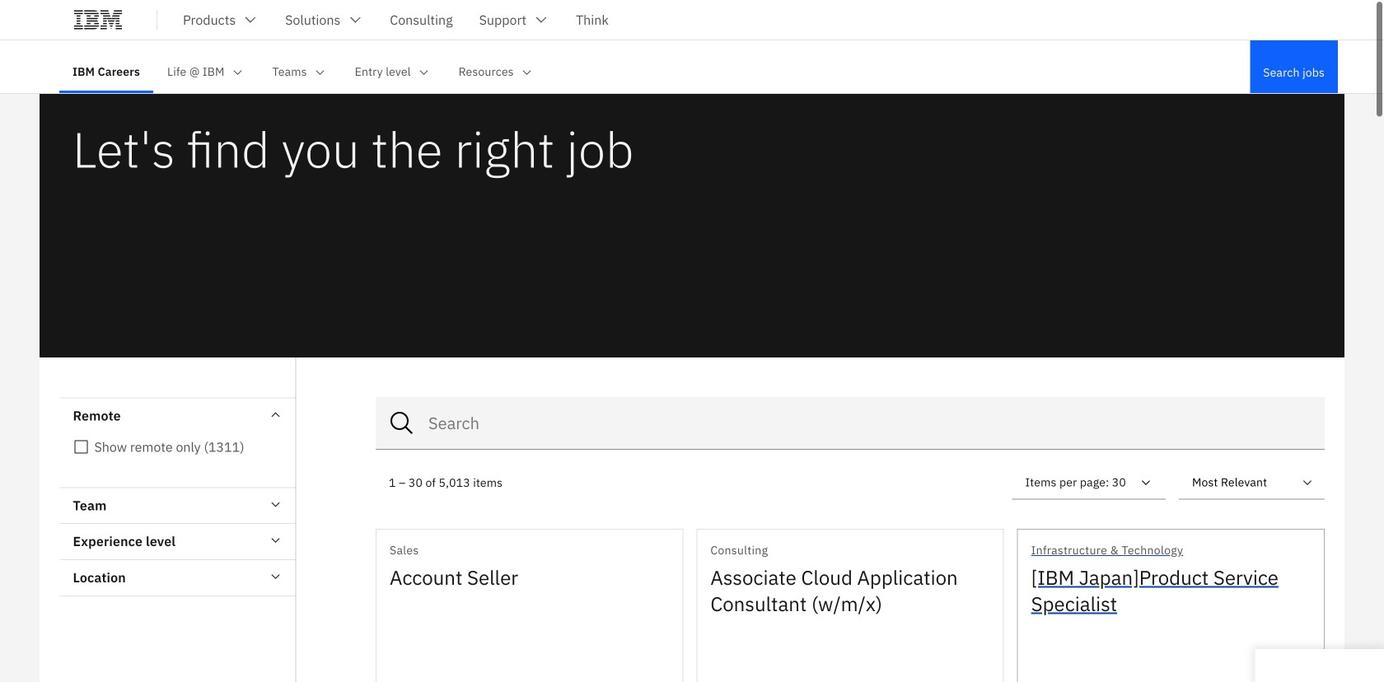 Task type: vqa. For each thing, say whether or not it's contained in the screenshot.
'let's talk' element
no



Task type: locate. For each thing, give the bounding box(es) containing it.
open cookie preferences modal section
[[1256, 650, 1385, 683]]



